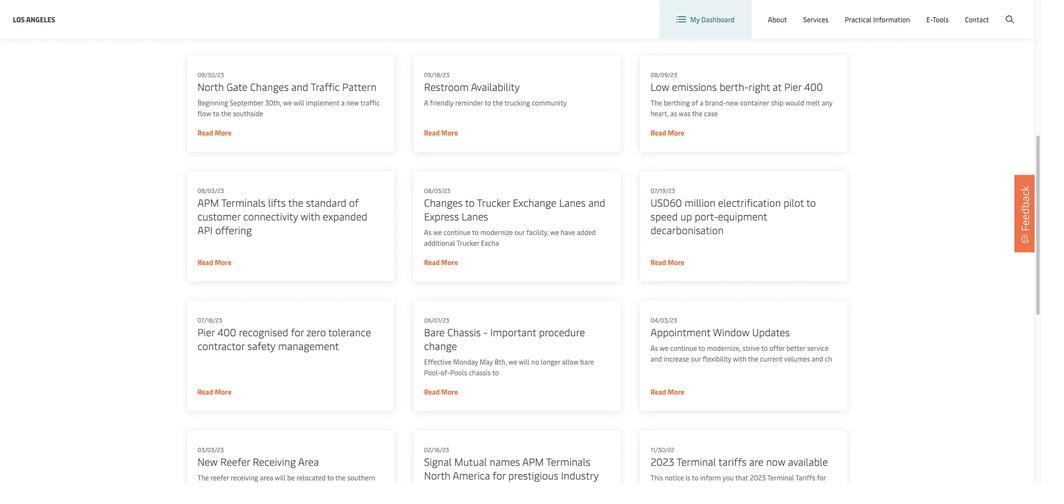 Task type: vqa. For each thing, say whether or not it's contained in the screenshot.
Contact popup button
yes



Task type: locate. For each thing, give the bounding box(es) containing it.
tolerance
[[328, 326, 371, 340]]

0 horizontal spatial 400
[[217, 326, 236, 340]]

updates
[[752, 326, 790, 340]]

06/01/23 bare chassis - important procedure change effective monday may 8th, we will no longer allow bare pool-of-pools chassis to
[[424, 317, 594, 378]]

we up additional
[[433, 228, 442, 237]]

0 horizontal spatial lanes
[[462, 210, 488, 224]]

changes up additional
[[424, 196, 463, 210]]

apm up award at the bottom
[[522, 456, 544, 469]]

2 horizontal spatial for
[[817, 474, 826, 483]]

practical
[[845, 15, 872, 24]]

1 horizontal spatial 08/03/23
[[424, 187, 451, 195]]

0 horizontal spatial new
[[346, 98, 359, 107]]

1 08/03/23 from the left
[[198, 187, 224, 195]]

switch location
[[793, 8, 841, 17]]

2 vertical spatial will
[[275, 474, 286, 483]]

08/03/23 for changes
[[424, 187, 451, 195]]

0 vertical spatial will
[[293, 98, 304, 107]]

1 horizontal spatial a
[[700, 98, 703, 107]]

read more for as we continue to modernize, strive to offer better service and increase our flexibility with the current volumes and ch
[[651, 388, 684, 397]]

bare
[[580, 358, 594, 367]]

1 horizontal spatial for
[[493, 469, 506, 483]]

terminal up is
[[677, 456, 716, 469]]

03/03/23
[[198, 447, 224, 455]]

0 vertical spatial trucker
[[477, 196, 510, 210]]

for right tariffs
[[817, 474, 826, 483]]

1 vertical spatial terminal
[[767, 474, 794, 483]]

as up additional
[[424, 228, 432, 237]]

are
[[749, 456, 764, 469]]

for left award at the bottom
[[493, 469, 506, 483]]

lanes
[[559, 196, 586, 210], [462, 210, 488, 224]]

0 vertical spatial our
[[515, 228, 525, 237]]

more for pier 400 recognised for zero tolerance contractor safety management
[[215, 388, 231, 397]]

08/03/23 up express
[[424, 187, 451, 195]]

400 up melt
[[804, 80, 823, 94]]

1 vertical spatial of
[[349, 196, 359, 210]]

0 horizontal spatial 08/03/23
[[198, 187, 224, 195]]

electrification
[[718, 196, 781, 210]]

the down beginning on the left of the page
[[221, 109, 231, 118]]

1 horizontal spatial lanes
[[559, 196, 586, 210]]

zero
[[307, 326, 326, 340]]

the right lifts
[[288, 196, 303, 210]]

e-tools button
[[926, 0, 949, 39]]

1 horizontal spatial changes
[[424, 196, 463, 210]]

read more for a friendly reminder to the trucking community
[[424, 128, 458, 138]]

read for beginning september 30th, we will implement a new traffic flow to the southside
[[198, 128, 213, 138]]

1 vertical spatial pier
[[198, 326, 215, 340]]

switch
[[793, 8, 813, 17]]

lanes up have
[[559, 196, 586, 210]]

a
[[341, 98, 345, 107], [700, 98, 703, 107]]

0 horizontal spatial the
[[198, 474, 209, 483]]

1 vertical spatial continue
[[670, 344, 697, 353]]

1 vertical spatial 2023
[[750, 474, 766, 483]]

the down availability
[[493, 98, 503, 107]]

0 vertical spatial as
[[424, 228, 432, 237]]

the inside 08/09/23 low emissions berth-right at pier 400 the berthing of a brand-new container ship would melt any heart, as was the case
[[651, 98, 662, 107]]

account
[[993, 8, 1018, 17]]

terminal down now at the right bottom of page
[[767, 474, 794, 483]]

1 vertical spatial terminals
[[546, 456, 590, 469]]

08/03/23 inside "08/03/23 changes to trucker exchange lanes and express lanes as we continue to modernize our facility, we have added additional trucker excha"
[[424, 187, 451, 195]]

to inside 06/01/23 bare chassis - important procedure change effective monday may 8th, we will no longer allow bare pool-of-pools chassis to
[[492, 368, 499, 378]]

a inside 08/09/23 low emissions berth-right at pier 400 the berthing of a brand-new container ship would melt any heart, as was the case
[[700, 98, 703, 107]]

apm up api
[[198, 196, 219, 210]]

1 horizontal spatial terminal
[[767, 474, 794, 483]]

read more for the berthing of a brand-new container ship would melt any heart, as was the case
[[651, 128, 684, 138]]

customer
[[198, 210, 241, 224]]

as inside "04/03/23 appointment window updates as we continue to modernize, strive to offer better service and increase our flexibility with the current volumes and ch"
[[651, 344, 658, 353]]

1 horizontal spatial 400
[[804, 80, 823, 94]]

will left implement
[[293, 98, 304, 107]]

trucker
[[477, 196, 510, 210], [456, 239, 479, 248]]

the inside 09/30/23 north gate changes and traffic pattern beginning september 30th, we will implement a new traffic flow to the southside
[[221, 109, 231, 118]]

for inside "02/16/23 signal mutual names apm terminals north america for prestigious industry safety leadership award"
[[493, 469, 506, 483]]

to down 8th,
[[492, 368, 499, 378]]

read more for pier 400 recognised for zero tolerance contractor safety management
[[198, 388, 231, 397]]

0 vertical spatial continue
[[444, 228, 471, 237]]

to inside 09/18/23 restroom availability a friendly reminder to the trucking community
[[485, 98, 491, 107]]

inform
[[700, 474, 721, 483]]

0 horizontal spatial as
[[424, 228, 432, 237]]

location
[[815, 8, 841, 17]]

express
[[424, 210, 459, 224]]

a right implement
[[341, 98, 345, 107]]

trucking
[[505, 98, 530, 107]]

1 vertical spatial will
[[519, 358, 530, 367]]

for inside 11/30/22 2023 terminal tariffs are now available this notice is to inform you that 2023 terminal tariffs for
[[817, 474, 826, 483]]

0 horizontal spatial north
[[198, 80, 224, 94]]

will inside 09/30/23 north gate changes and traffic pattern beginning september 30th, we will implement a new traffic flow to the southside
[[293, 98, 304, 107]]

0 vertical spatial the
[[651, 98, 662, 107]]

equipment
[[718, 210, 767, 224]]

1 horizontal spatial the
[[651, 98, 662, 107]]

1 horizontal spatial our
[[691, 355, 701, 364]]

will inside 06/01/23 bare chassis - important procedure change effective monday may 8th, we will no longer allow bare pool-of-pools chassis to
[[519, 358, 530, 367]]

read more
[[198, 128, 231, 138], [424, 128, 458, 138], [651, 128, 684, 138], [198, 258, 231, 267], [424, 258, 458, 267], [651, 258, 684, 267], [198, 388, 231, 397], [424, 388, 458, 397], [651, 388, 684, 397]]

will left be
[[275, 474, 286, 483]]

0 horizontal spatial of
[[349, 196, 359, 210]]

the inside 08/09/23 low emissions berth-right at pier 400 the berthing of a brand-new container ship would melt any heart, as was the case
[[692, 109, 702, 118]]

with
[[301, 210, 320, 224], [733, 355, 746, 364]]

07/19/23
[[651, 187, 675, 195]]

0 horizontal spatial our
[[515, 228, 525, 237]]

08/03/23 up customer
[[198, 187, 224, 195]]

04/03/23 appointment window updates as we continue to modernize, strive to offer better service and increase our flexibility with the current volumes and ch
[[651, 317, 832, 364]]

the down new
[[198, 474, 209, 483]]

signal
[[424, 456, 452, 469]]

pier right at
[[784, 80, 802, 94]]

our inside "08/03/23 changes to trucker exchange lanes and express lanes as we continue to modernize our facility, we have added additional trucker excha"
[[515, 228, 525, 237]]

my dashboard
[[690, 15, 735, 24]]

0 vertical spatial with
[[301, 210, 320, 224]]

offer
[[769, 344, 785, 353]]

of
[[692, 98, 698, 107], [349, 196, 359, 210]]

and left traffic
[[291, 80, 308, 94]]

1 horizontal spatial terminals
[[546, 456, 590, 469]]

08/03/23 for apm
[[198, 187, 224, 195]]

more for apm terminals lifts the standard of customer connectivity with expanded api offering
[[215, 258, 231, 267]]

2 horizontal spatial will
[[519, 358, 530, 367]]

service
[[807, 344, 829, 353]]

ship
[[771, 98, 784, 107]]

global
[[869, 8, 889, 17]]

2 a from the left
[[700, 98, 703, 107]]

1 horizontal spatial continue
[[670, 344, 697, 353]]

the inside 08/03/23 apm terminals lifts the standard of customer connectivity with expanded api offering
[[288, 196, 303, 210]]

we inside "04/03/23 appointment window updates as we continue to modernize, strive to offer better service and increase our flexibility with the current volumes and ch"
[[660, 344, 668, 353]]

we right 8th,
[[508, 358, 517, 367]]

continue inside "04/03/23 appointment window updates as we continue to modernize, strive to offer better service and increase our flexibility with the current volumes and ch"
[[670, 344, 697, 353]]

the right was
[[692, 109, 702, 118]]

read more for apm terminals lifts the standard of customer connectivity with expanded api offering
[[198, 258, 231, 267]]

1 vertical spatial changes
[[424, 196, 463, 210]]

to right relocated at the left bottom of the page
[[327, 474, 334, 483]]

the
[[493, 98, 503, 107], [221, 109, 231, 118], [692, 109, 702, 118], [288, 196, 303, 210], [748, 355, 758, 364], [335, 474, 346, 483]]

1 vertical spatial apm
[[522, 456, 544, 469]]

0 horizontal spatial continue
[[444, 228, 471, 237]]

changes up 30th,
[[250, 80, 289, 94]]

to down availability
[[485, 98, 491, 107]]

0 vertical spatial apm
[[198, 196, 219, 210]]

2023 down 11/30/22
[[651, 456, 674, 469]]

0 horizontal spatial a
[[341, 98, 345, 107]]

lanes up modernize on the left of the page
[[462, 210, 488, 224]]

trucker up modernize on the left of the page
[[477, 196, 510, 210]]

continue up additional
[[444, 228, 471, 237]]

implement
[[306, 98, 339, 107]]

as
[[424, 228, 432, 237], [651, 344, 658, 353]]

to right is
[[692, 474, 699, 483]]

changes inside "08/03/23 changes to trucker exchange lanes and express lanes as we continue to modernize our facility, we have added additional trucker excha"
[[424, 196, 463, 210]]

pier inside 08/09/23 low emissions berth-right at pier 400 the berthing of a brand-new container ship would melt any heart, as was the case
[[784, 80, 802, 94]]

low
[[651, 80, 669, 94]]

case
[[704, 109, 718, 118]]

1 vertical spatial the
[[198, 474, 209, 483]]

southside
[[233, 109, 263, 118]]

north down 02/16/23
[[424, 469, 450, 483]]

practical information
[[845, 15, 910, 24]]

400
[[804, 80, 823, 94], [217, 326, 236, 340]]

is
[[686, 474, 690, 483]]

08/03/23 inside 08/03/23 apm terminals lifts the standard of customer connectivity with expanded api offering
[[198, 187, 224, 195]]

0 horizontal spatial changes
[[250, 80, 289, 94]]

los angeles link
[[13, 14, 55, 25]]

0 vertical spatial terminal
[[677, 456, 716, 469]]

to right express
[[465, 196, 475, 210]]

effective
[[424, 358, 452, 367]]

flexibility
[[703, 355, 731, 364]]

connectivity
[[243, 210, 298, 224]]

the up heart,
[[651, 98, 662, 107]]

2 08/03/23 from the left
[[424, 187, 451, 195]]

0 vertical spatial 400
[[804, 80, 823, 94]]

will
[[293, 98, 304, 107], [519, 358, 530, 367], [275, 474, 286, 483]]

1 horizontal spatial apm
[[522, 456, 544, 469]]

to left modernize on the left of the page
[[472, 228, 479, 237]]

08/03/23
[[198, 187, 224, 195], [424, 187, 451, 195]]

strive
[[742, 344, 760, 353]]

reminder
[[455, 98, 483, 107]]

read for usd60 million electrification pilot to speed up port-equipment decarbonisation
[[651, 258, 666, 267]]

of right standard
[[349, 196, 359, 210]]

terminals inside 08/03/23 apm terminals lifts the standard of customer connectivity with expanded api offering
[[221, 196, 265, 210]]

receiving
[[253, 456, 296, 469]]

1 horizontal spatial 2023
[[750, 474, 766, 483]]

the
[[651, 98, 662, 107], [198, 474, 209, 483]]

facility,
[[526, 228, 549, 237]]

modernize,
[[707, 344, 741, 353]]

1 vertical spatial with
[[733, 355, 746, 364]]

my
[[690, 15, 700, 24]]

a inside 09/30/23 north gate changes and traffic pattern beginning september 30th, we will implement a new traffic flow to the southside
[[341, 98, 345, 107]]

0 horizontal spatial with
[[301, 210, 320, 224]]

brand-
[[705, 98, 726, 107]]

we right 30th,
[[283, 98, 292, 107]]

1 horizontal spatial north
[[424, 469, 450, 483]]

of inside 08/09/23 low emissions berth-right at pier 400 the berthing of a brand-new container ship would melt any heart, as was the case
[[692, 98, 698, 107]]

apm inside 08/03/23 apm terminals lifts the standard of customer connectivity with expanded api offering
[[198, 196, 219, 210]]

and up added
[[588, 196, 605, 210]]

continue inside "08/03/23 changes to trucker exchange lanes and express lanes as we continue to modernize our facility, we have added additional trucker excha"
[[444, 228, 471, 237]]

0 horizontal spatial terminals
[[221, 196, 265, 210]]

with down strive
[[733, 355, 746, 364]]

of down emissions
[[692, 98, 698, 107]]

From text field
[[275, 0, 333, 10]]

reefer
[[220, 456, 250, 469]]

read for as we continue to modernize, strive to offer better service and increase our flexibility with the current volumes and ch
[[651, 388, 666, 397]]

global menu button
[[850, 0, 917, 26]]

north down 09/30/23
[[198, 80, 224, 94]]

will left no at bottom
[[519, 358, 530, 367]]

more for as we continue to modernize our facility, we have added additional trucker excha
[[441, 258, 458, 267]]

2 new from the left
[[726, 98, 739, 107]]

a
[[424, 98, 428, 107]]

as down 04/03/23
[[651, 344, 658, 353]]

the down strive
[[748, 355, 758, 364]]

09/30/23
[[198, 71, 224, 79]]

0 vertical spatial 2023
[[651, 456, 674, 469]]

new down pattern
[[346, 98, 359, 107]]

apm inside "02/16/23 signal mutual names apm terminals north america for prestigious industry safety leadership award"
[[522, 456, 544, 469]]

400 down 07/18/23
[[217, 326, 236, 340]]

pier down 07/18/23
[[198, 326, 215, 340]]

30th,
[[265, 98, 281, 107]]

for left the zero
[[291, 326, 304, 340]]

1 a from the left
[[341, 98, 345, 107]]

to down beginning on the left of the page
[[213, 109, 219, 118]]

the left southern
[[335, 474, 346, 483]]

0 vertical spatial of
[[692, 98, 698, 107]]

information
[[873, 15, 910, 24]]

contact
[[965, 15, 989, 24]]

north inside 09/30/23 north gate changes and traffic pattern beginning september 30th, we will implement a new traffic flow to the southside
[[198, 80, 224, 94]]

monday
[[453, 358, 478, 367]]

our right the increase
[[691, 355, 701, 364]]

with left expanded
[[301, 210, 320, 224]]

notice
[[665, 474, 684, 483]]

our left facility,
[[515, 228, 525, 237]]

1 vertical spatial 400
[[217, 326, 236, 340]]

of inside 08/03/23 apm terminals lifts the standard of customer connectivity with expanded api offering
[[349, 196, 359, 210]]

continue up the increase
[[670, 344, 697, 353]]

for
[[291, 326, 304, 340], [493, 469, 506, 483], [817, 474, 826, 483]]

continue
[[444, 228, 471, 237], [670, 344, 697, 353]]

08/03/23 apm terminals lifts the standard of customer connectivity with expanded api offering
[[198, 187, 367, 237]]

07/18/23 pier 400 recognised for zero tolerance contractor safety management
[[198, 317, 371, 353]]

0 horizontal spatial terminal
[[677, 456, 716, 469]]

1 horizontal spatial will
[[293, 98, 304, 107]]

read for the berthing of a brand-new container ship would melt any heart, as was the case
[[651, 128, 666, 138]]

more for as we continue to modernize, strive to offer better service and increase our flexibility with the current volumes and ch
[[668, 388, 684, 397]]

we inside 09/30/23 north gate changes and traffic pattern beginning september 30th, we will implement a new traffic flow to the southside
[[283, 98, 292, 107]]

pier inside 07/18/23 pier 400 recognised for zero tolerance contractor safety management
[[198, 326, 215, 340]]

11/30/22 2023 terminal tariffs are now available this notice is to inform you that 2023 terminal tariffs for
[[651, 447, 828, 484]]

1 vertical spatial as
[[651, 344, 658, 353]]

allow
[[562, 358, 579, 367]]

1 horizontal spatial as
[[651, 344, 658, 353]]

and down service
[[812, 355, 823, 364]]

1 horizontal spatial pier
[[784, 80, 802, 94]]

pool-
[[424, 368, 441, 378]]

1 horizontal spatial new
[[726, 98, 739, 107]]

read for pier 400 recognised for zero tolerance contractor safety management
[[198, 388, 213, 397]]

0 vertical spatial terminals
[[221, 196, 265, 210]]

1 vertical spatial north
[[424, 469, 450, 483]]

1 vertical spatial trucker
[[456, 239, 479, 248]]

with inside "04/03/23 appointment window updates as we continue to modernize, strive to offer better service and increase our flexibility with the current volumes and ch"
[[733, 355, 746, 364]]

and left the increase
[[651, 355, 662, 364]]

changes
[[250, 80, 289, 94], [424, 196, 463, 210]]

to right pilot
[[806, 196, 816, 210]]

new down berth-
[[726, 98, 739, 107]]

exchange
[[513, 196, 556, 210]]

terminals
[[221, 196, 265, 210], [546, 456, 590, 469]]

flow
[[198, 109, 211, 118]]

will inside 03/03/23 new reefer receiving area the reefer receiving area will be relocated to the southern
[[275, 474, 286, 483]]

read for a friendly reminder to the trucking community
[[424, 128, 440, 138]]

trucker left excha
[[456, 239, 479, 248]]

1 horizontal spatial of
[[692, 98, 698, 107]]

right
[[749, 80, 770, 94]]

0 vertical spatial north
[[198, 80, 224, 94]]

our
[[515, 228, 525, 237], [691, 355, 701, 364]]

services
[[803, 15, 828, 24]]

1 new from the left
[[346, 98, 359, 107]]

0 horizontal spatial will
[[275, 474, 286, 483]]

we up the increase
[[660, 344, 668, 353]]

1 horizontal spatial with
[[733, 355, 746, 364]]

0 vertical spatial pier
[[784, 80, 802, 94]]

0 horizontal spatial apm
[[198, 196, 219, 210]]

0 horizontal spatial pier
[[198, 326, 215, 340]]

terminals inside "02/16/23 signal mutual names apm terminals north america for prestigious industry safety leadership award"
[[546, 456, 590, 469]]

1 vertical spatial our
[[691, 355, 701, 364]]

2023 down are
[[750, 474, 766, 483]]

a left 'brand-'
[[700, 98, 703, 107]]

0 horizontal spatial for
[[291, 326, 304, 340]]

0 vertical spatial changes
[[250, 80, 289, 94]]

new
[[346, 98, 359, 107], [726, 98, 739, 107]]



Task type: describe. For each thing, give the bounding box(es) containing it.
login / create account
[[949, 8, 1018, 17]]

current
[[760, 355, 783, 364]]

04/03/23
[[651, 317, 677, 325]]

expanded
[[323, 210, 367, 224]]

about button
[[768, 0, 787, 39]]

as inside "08/03/23 changes to trucker exchange lanes and express lanes as we continue to modernize our facility, we have added additional trucker excha"
[[424, 228, 432, 237]]

we inside 06/01/23 bare chassis - important procedure change effective monday may 8th, we will no longer allow bare pool-of-pools chassis to
[[508, 358, 517, 367]]

recognised
[[239, 326, 288, 340]]

we left have
[[550, 228, 559, 237]]

to inside 11/30/22 2023 terminal tariffs are now available this notice is to inform you that 2023 terminal tariffs for
[[692, 474, 699, 483]]

the inside "04/03/23 appointment window updates as we continue to modernize, strive to offer better service and increase our flexibility with the current volumes and ch"
[[748, 355, 758, 364]]

area
[[260, 474, 273, 483]]

read for effective monday may 8th, we will no longer allow bare pool-of-pools chassis to
[[424, 388, 440, 397]]

as
[[670, 109, 677, 118]]

angeles
[[26, 14, 55, 24]]

read more for usd60 million electrification pilot to speed up port-equipment decarbonisation
[[651, 258, 684, 267]]

offering
[[215, 224, 252, 237]]

you
[[723, 474, 734, 483]]

traffic
[[311, 80, 340, 94]]

gate
[[226, 80, 248, 94]]

02/16/23 signal mutual names apm terminals north america for prestigious industry safety leadership award
[[424, 447, 598, 484]]

and inside 09/30/23 north gate changes and traffic pattern beginning september 30th, we will implement a new traffic flow to the southside
[[291, 80, 308, 94]]

more for usd60 million electrification pilot to speed up port-equipment decarbonisation
[[668, 258, 684, 267]]

that
[[735, 474, 748, 483]]

switch location button
[[779, 8, 841, 17]]

los angeles
[[13, 14, 55, 24]]

additional
[[424, 239, 455, 248]]

to inside 03/03/23 new reefer receiving area the reefer receiving area will be relocated to the southern
[[327, 474, 334, 483]]

read for apm terminals lifts the standard of customer connectivity with expanded api offering
[[198, 258, 213, 267]]

practical information button
[[845, 0, 910, 39]]

september
[[230, 98, 263, 107]]

the inside 03/03/23 new reefer receiving area the reefer receiving area will be relocated to the southern
[[198, 474, 209, 483]]

now
[[766, 456, 785, 469]]

new inside 09/30/23 north gate changes and traffic pattern beginning september 30th, we will implement a new traffic flow to the southside
[[346, 98, 359, 107]]

/
[[967, 8, 970, 17]]

traffic
[[361, 98, 380, 107]]

tools
[[932, 15, 949, 24]]

read more for as we continue to modernize our facility, we have added additional trucker excha
[[424, 258, 458, 267]]

excha
[[481, 239, 499, 248]]

new inside 08/09/23 low emissions berth-right at pier 400 the berthing of a brand-new container ship would melt any heart, as was the case
[[726, 98, 739, 107]]

ch
[[825, 355, 832, 364]]

create
[[972, 8, 991, 17]]

berth-
[[720, 80, 749, 94]]

receiving
[[231, 474, 258, 483]]

chassis
[[447, 326, 481, 340]]

for inside 07/18/23 pier 400 recognised for zero tolerance contractor safety management
[[291, 326, 304, 340]]

09/18/23
[[424, 71, 449, 79]]

to left offer
[[761, 344, 768, 353]]

to inside 07/19/23 usd60 million electrification pilot to speed up port-equipment decarbonisation
[[806, 196, 816, 210]]

the inside 09/18/23 restroom availability a friendly reminder to the trucking community
[[493, 98, 503, 107]]

feedback
[[1018, 186, 1032, 232]]

any
[[822, 98, 833, 107]]

with inside 08/03/23 apm terminals lifts the standard of customer connectivity with expanded api offering
[[301, 210, 320, 224]]

more for beginning september 30th, we will implement a new traffic flow to the southside
[[215, 128, 231, 138]]

the inside 03/03/23 new reefer receiving area the reefer receiving area will be relocated to the southern
[[335, 474, 346, 483]]

menu
[[890, 8, 908, 17]]

be
[[287, 474, 295, 483]]

procedure
[[539, 326, 585, 340]]

relocated
[[296, 474, 326, 483]]

longer
[[541, 358, 560, 367]]

more for the berthing of a brand-new container ship would melt any heart, as was the case
[[668, 128, 684, 138]]

million
[[685, 196, 715, 210]]

safety
[[424, 483, 453, 484]]

8th,
[[494, 358, 507, 367]]

beginning
[[198, 98, 228, 107]]

would
[[785, 98, 804, 107]]

To text field
[[362, 0, 420, 10]]

to inside 09/30/23 north gate changes and traffic pattern beginning september 30th, we will implement a new traffic flow to the southside
[[213, 109, 219, 118]]

more for effective monday may 8th, we will no longer allow bare pool-of-pools chassis to
[[441, 388, 458, 397]]

more for a friendly reminder to the trucking community
[[441, 128, 458, 138]]

bare
[[424, 326, 445, 340]]

increase
[[664, 355, 689, 364]]

and inside "08/03/23 changes to trucker exchange lanes and express lanes as we continue to modernize our facility, we have added additional trucker excha"
[[588, 196, 605, 210]]

e-
[[926, 15, 932, 24]]

our inside "04/03/23 appointment window updates as we continue to modernize, strive to offer better service and increase our flexibility with the current volumes and ch"
[[691, 355, 701, 364]]

11/30/22
[[651, 447, 674, 455]]

to up flexibility
[[699, 344, 705, 353]]

heart,
[[651, 109, 669, 118]]

read more for beginning september 30th, we will implement a new traffic flow to the southside
[[198, 128, 231, 138]]

contact button
[[965, 0, 989, 39]]

tariffs
[[795, 474, 815, 483]]

usd60
[[651, 196, 682, 210]]

industry
[[561, 469, 598, 483]]

lifts
[[268, 196, 286, 210]]

reefer
[[211, 474, 229, 483]]

0 horizontal spatial 2023
[[651, 456, 674, 469]]

standard
[[306, 196, 346, 210]]

port-
[[695, 210, 718, 224]]

friendly
[[430, 98, 454, 107]]

availability
[[471, 80, 520, 94]]

america
[[453, 469, 490, 483]]

400 inside 07/18/23 pier 400 recognised for zero tolerance contractor safety management
[[217, 326, 236, 340]]

window
[[713, 326, 750, 340]]

modernize
[[480, 228, 513, 237]]

read for as we continue to modernize our facility, we have added additional trucker excha
[[424, 258, 440, 267]]

global menu
[[869, 8, 908, 17]]

changes inside 09/30/23 north gate changes and traffic pattern beginning september 30th, we will implement a new traffic flow to the southside
[[250, 80, 289, 94]]

may
[[480, 358, 493, 367]]

restroom
[[424, 80, 469, 94]]

berthing
[[664, 98, 690, 107]]

added
[[577, 228, 596, 237]]

02/16/23
[[424, 447, 449, 455]]

read more for effective monday may 8th, we will no longer allow bare pool-of-pools chassis to
[[424, 388, 458, 397]]

this
[[651, 474, 663, 483]]

north inside "02/16/23 signal mutual names apm terminals north america for prestigious industry safety leadership award"
[[424, 469, 450, 483]]

was
[[679, 109, 691, 118]]

400 inside 08/09/23 low emissions berth-right at pier 400 the berthing of a brand-new container ship would melt any heart, as was the case
[[804, 80, 823, 94]]

safety
[[247, 340, 275, 353]]

community
[[532, 98, 567, 107]]



